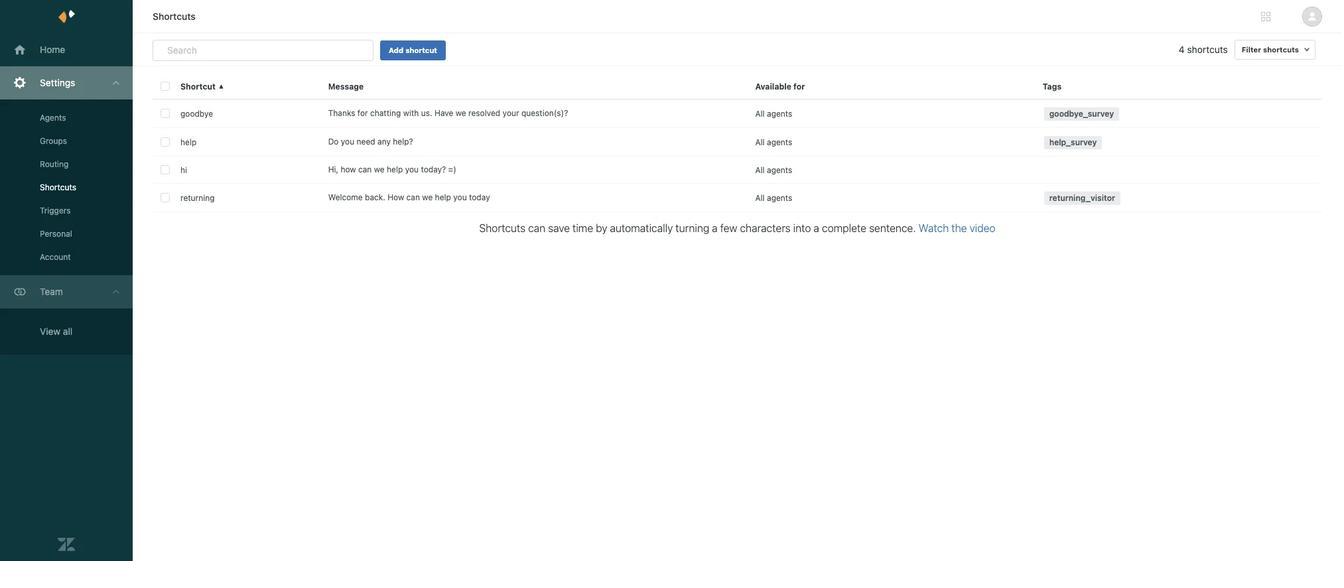 Task type: describe. For each thing, give the bounding box(es) containing it.
returning_visitor
[[1050, 193, 1116, 203]]

all agents cell for goodbye_survey
[[748, 100, 1035, 127]]

with
[[403, 108, 419, 118]]

1 vertical spatial we
[[374, 165, 385, 175]]

turning
[[676, 222, 710, 234]]

goodbye
[[181, 109, 213, 118]]

1 horizontal spatial we
[[422, 192, 433, 202]]

question(s)?
[[522, 108, 568, 118]]

available
[[756, 81, 792, 91]]

agents for goodbye_survey
[[767, 109, 793, 118]]

Search field
[[167, 44, 350, 56]]

video
[[970, 222, 996, 234]]

tags column header
[[1035, 73, 1323, 100]]

resolved
[[469, 108, 501, 118]]

agents
[[40, 113, 66, 123]]

row containing hi, how can we help you today? =)
[[153, 157, 1323, 184]]

help_survey
[[1050, 137, 1097, 147]]

your
[[503, 108, 519, 118]]

row containing do you need any help?
[[153, 128, 1323, 157]]

hi,
[[328, 165, 339, 175]]

message column header
[[320, 73, 748, 100]]

filter shortcuts
[[1242, 45, 1299, 54]]

welcome back. how can we help you today
[[328, 192, 490, 202]]

all for =)
[[756, 165, 765, 175]]

2 horizontal spatial we
[[456, 108, 466, 118]]

by
[[596, 222, 608, 234]]

message
[[328, 81, 364, 91]]

complete
[[822, 222, 867, 234]]

0 horizontal spatial help
[[181, 137, 197, 147]]

watch the video link
[[919, 222, 996, 234]]

do you need any help?
[[328, 137, 413, 147]]

shortcuts can save time by automatically turning a few characters into a complete sentence. watch the video
[[479, 222, 996, 234]]

all agents for goodbye_survey
[[756, 109, 793, 118]]

2 vertical spatial you
[[453, 192, 467, 202]]

shortcuts for 4 shortcuts
[[1188, 44, 1228, 55]]

view
[[40, 326, 60, 337]]

1 vertical spatial you
[[405, 165, 419, 175]]

watch
[[919, 222, 949, 234]]

chatting
[[370, 108, 401, 118]]

personal
[[40, 229, 72, 239]]

do
[[328, 137, 339, 147]]

1 vertical spatial can
[[407, 192, 420, 202]]

all for resolved
[[756, 109, 765, 118]]

all agents cell for returning_visitor
[[748, 184, 1035, 212]]

row containing thanks for chatting with us. have we resolved your question(s)?
[[153, 100, 1323, 128]]

table containing shortcuts can save time by automatically turning a few characters into a complete sentence.
[[153, 73, 1333, 561]]

for for thanks
[[358, 108, 368, 118]]

need
[[357, 137, 375, 147]]

zendesk products image
[[1262, 12, 1271, 21]]

all agents for returning_visitor
[[756, 193, 793, 203]]

hi, how can we help you today? =)
[[328, 165, 456, 175]]

account
[[40, 252, 71, 262]]

tags
[[1043, 81, 1062, 91]]

triggers
[[40, 206, 71, 216]]

shortcuts for filter shortcuts
[[1264, 45, 1299, 54]]

1 vertical spatial shortcuts
[[40, 183, 76, 192]]

agents for returning_visitor
[[767, 193, 793, 203]]

hi
[[181, 165, 187, 175]]

0 vertical spatial can
[[358, 165, 372, 175]]

how
[[388, 192, 404, 202]]

0 horizontal spatial you
[[341, 137, 355, 147]]

back.
[[365, 192, 385, 202]]

today
[[469, 192, 490, 202]]

time
[[573, 222, 593, 234]]

all for today
[[756, 193, 765, 203]]

all agents cell for help_survey
[[748, 128, 1035, 156]]

shortcut
[[181, 81, 216, 91]]



Task type: locate. For each thing, give the bounding box(es) containing it.
row containing shortcut
[[153, 73, 1323, 100]]

the
[[952, 222, 967, 234]]

4 all from the top
[[756, 193, 765, 203]]

3 row from the top
[[153, 128, 1323, 157]]

3 all agents from the top
[[756, 165, 793, 175]]

2 horizontal spatial shortcuts
[[479, 222, 526, 234]]

2 vertical spatial help
[[435, 192, 451, 202]]

can right how at the left top of page
[[358, 165, 372, 175]]

add
[[389, 46, 404, 54]]

2 all agents from the top
[[756, 137, 793, 147]]

0 horizontal spatial a
[[712, 222, 718, 234]]

filter shortcuts button
[[1235, 40, 1316, 60]]

can right how
[[407, 192, 420, 202]]

1 horizontal spatial shortcuts
[[1264, 45, 1299, 54]]

can left save at the left of the page
[[528, 222, 546, 234]]

0 vertical spatial we
[[456, 108, 466, 118]]

us.
[[421, 108, 432, 118]]

1 horizontal spatial shortcuts
[[153, 11, 196, 22]]

3 agents from the top
[[767, 165, 793, 175]]

routing
[[40, 159, 69, 169]]

1 all agents cell from the top
[[748, 100, 1035, 127]]

team
[[40, 286, 63, 297]]

0 horizontal spatial shortcuts
[[1188, 44, 1228, 55]]

cell inside table
[[1035, 157, 1323, 183]]

1 horizontal spatial for
[[794, 81, 805, 91]]

filter
[[1242, 45, 1262, 54]]

we down today?
[[422, 192, 433, 202]]

1 agents from the top
[[767, 109, 793, 118]]

2 row from the top
[[153, 100, 1323, 128]]

you left today
[[453, 192, 467, 202]]

shortcuts
[[1188, 44, 1228, 55], [1264, 45, 1299, 54]]

4 all agents cell from the top
[[748, 184, 1035, 212]]

0 horizontal spatial for
[[358, 108, 368, 118]]

you left today?
[[405, 165, 419, 175]]

shortcuts
[[153, 11, 196, 22], [40, 183, 76, 192], [479, 222, 526, 234]]

all
[[63, 326, 73, 337]]

how
[[341, 165, 356, 175]]

2 agents from the top
[[767, 137, 793, 147]]

you right the do
[[341, 137, 355, 147]]

shortcuts inside button
[[1264, 45, 1299, 54]]

add shortcut button
[[380, 40, 446, 60]]

sentence.
[[869, 222, 916, 234]]

1 horizontal spatial you
[[405, 165, 419, 175]]

shortcuts right filter
[[1264, 45, 1299, 54]]

groups
[[40, 136, 67, 146]]

4 shortcuts
[[1179, 44, 1228, 55]]

a right the into
[[814, 222, 820, 234]]

1 horizontal spatial a
[[814, 222, 820, 234]]

2 vertical spatial can
[[528, 222, 546, 234]]

2 horizontal spatial can
[[528, 222, 546, 234]]

for inside available for column header
[[794, 81, 805, 91]]

help down =)
[[435, 192, 451, 202]]

all agents cell
[[748, 100, 1035, 127], [748, 128, 1035, 156], [748, 157, 1035, 183], [748, 184, 1035, 212]]

1 horizontal spatial can
[[407, 192, 420, 202]]

3 all agents cell from the top
[[748, 157, 1035, 183]]

help up hi
[[181, 137, 197, 147]]

1 a from the left
[[712, 222, 718, 234]]

help up how
[[387, 165, 403, 175]]

we up the back.
[[374, 165, 385, 175]]

view all
[[40, 326, 73, 337]]

0 vertical spatial help
[[181, 137, 197, 147]]

help?
[[393, 137, 413, 147]]

0 horizontal spatial we
[[374, 165, 385, 175]]

few
[[721, 222, 738, 234]]

we
[[456, 108, 466, 118], [374, 165, 385, 175], [422, 192, 433, 202]]

shortcut
[[406, 46, 437, 54]]

1 horizontal spatial help
[[387, 165, 403, 175]]

2 all from the top
[[756, 137, 765, 147]]

shortcut column header
[[173, 73, 320, 100]]

agents for help_survey
[[767, 137, 793, 147]]

all agents for help_survey
[[756, 137, 793, 147]]

can
[[358, 165, 372, 175], [407, 192, 420, 202], [528, 222, 546, 234]]

settings
[[40, 77, 75, 88]]

goodbye_survey
[[1050, 109, 1114, 119]]

row containing welcome back. how can we help you today
[[153, 184, 1323, 212]]

thanks
[[328, 108, 355, 118]]

0 vertical spatial for
[[794, 81, 805, 91]]

you
[[341, 137, 355, 147], [405, 165, 419, 175], [453, 192, 467, 202]]

returning
[[181, 193, 215, 203]]

available for
[[756, 81, 805, 91]]

we right have
[[456, 108, 466, 118]]

agents
[[767, 109, 793, 118], [767, 137, 793, 147], [767, 165, 793, 175], [767, 193, 793, 203]]

a
[[712, 222, 718, 234], [814, 222, 820, 234]]

home
[[40, 44, 65, 55]]

2 vertical spatial shortcuts
[[479, 222, 526, 234]]

1 all agents from the top
[[756, 109, 793, 118]]

for right the available at right top
[[794, 81, 805, 91]]

1 row from the top
[[153, 73, 1323, 100]]

have
[[435, 108, 454, 118]]

a left few
[[712, 222, 718, 234]]

characters
[[740, 222, 791, 234]]

today?
[[421, 165, 446, 175]]

1 all from the top
[[756, 109, 765, 118]]

2 a from the left
[[814, 222, 820, 234]]

thanks for chatting with us. have we resolved your question(s)?
[[328, 108, 568, 118]]

2 horizontal spatial help
[[435, 192, 451, 202]]

save
[[548, 222, 570, 234]]

4 row from the top
[[153, 157, 1323, 184]]

help
[[181, 137, 197, 147], [387, 165, 403, 175], [435, 192, 451, 202]]

0 horizontal spatial shortcuts
[[40, 183, 76, 192]]

2 vertical spatial we
[[422, 192, 433, 202]]

0 vertical spatial you
[[341, 137, 355, 147]]

add shortcut
[[389, 46, 437, 54]]

all agents
[[756, 109, 793, 118], [756, 137, 793, 147], [756, 165, 793, 175], [756, 193, 793, 203]]

0 vertical spatial shortcuts
[[153, 11, 196, 22]]

2 all agents cell from the top
[[748, 128, 1035, 156]]

=)
[[448, 165, 456, 175]]

4
[[1179, 44, 1185, 55]]

welcome
[[328, 192, 363, 202]]

into
[[794, 222, 811, 234]]

5 row from the top
[[153, 184, 1323, 212]]

row
[[153, 73, 1323, 100], [153, 100, 1323, 128], [153, 128, 1323, 157], [153, 157, 1323, 184], [153, 184, 1323, 212]]

1 vertical spatial help
[[387, 165, 403, 175]]

0 horizontal spatial can
[[358, 165, 372, 175]]

all
[[756, 109, 765, 118], [756, 137, 765, 147], [756, 165, 765, 175], [756, 193, 765, 203]]

shortcuts right 4 in the right top of the page
[[1188, 44, 1228, 55]]

4 all agents from the top
[[756, 193, 793, 203]]

cell
[[1035, 157, 1323, 183]]

automatically
[[610, 222, 673, 234]]

table
[[153, 73, 1333, 561]]

for for available
[[794, 81, 805, 91]]

3 all from the top
[[756, 165, 765, 175]]

2 horizontal spatial you
[[453, 192, 467, 202]]

1 vertical spatial for
[[358, 108, 368, 118]]

for right thanks
[[358, 108, 368, 118]]

available for column header
[[748, 73, 1035, 100]]

4 agents from the top
[[767, 193, 793, 203]]

any
[[378, 137, 391, 147]]

for
[[794, 81, 805, 91], [358, 108, 368, 118]]



Task type: vqa. For each thing, say whether or not it's contained in the screenshot.
video
yes



